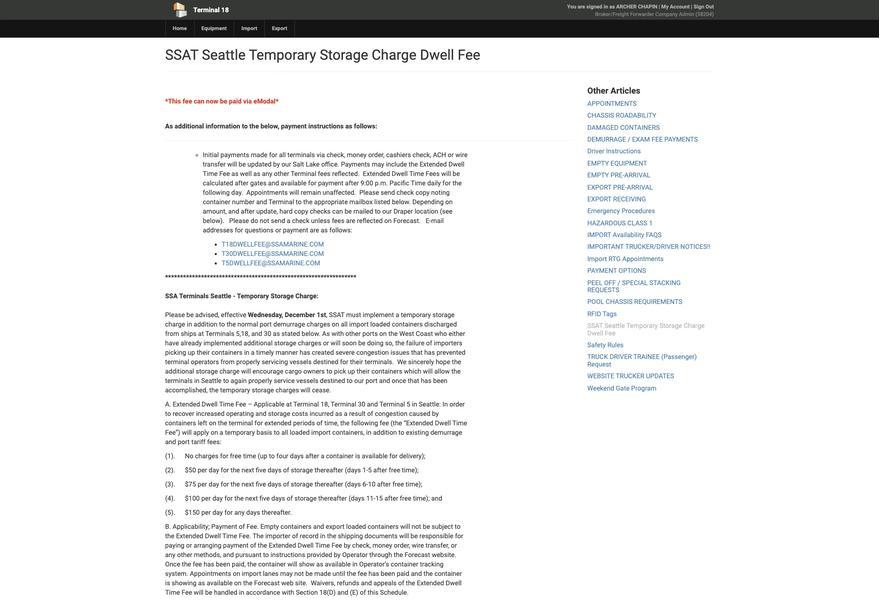 Task type: describe. For each thing, give the bounding box(es) containing it.
0 vertical spatial storage
[[320, 47, 368, 63]]

on down increased
[[209, 420, 216, 427]]

accomplished,
[[165, 387, 208, 394]]

port inside a. extended dwell time fee – applicable at terminal 18, terminal 30 and terminal 5 in seattle: in order to recover increased operating and storage costs incurred as a result of congestion caused by containers left on the terminal for extended periods of time, the following fee (the "extended dwell time fee") will apply on a temporary basis to all loaded import containers, in addition to existing demurrage and port tariff fees:
[[178, 439, 190, 446]]

applicable
[[254, 401, 285, 409]]

(days for 11-
[[349, 495, 365, 503]]

following inside initial payments made for all terminals via check, money order, cashiers check, ach or wire transfer will be updated by our salt lake office. payments may include the extended dwell time fee as well as any other terminal fees reflected.  extended dwell time fees will be calculated after gates and available for payment after 9:00 p.m. pacific time daily for the following day.  appointments will remain unaffected.  please send check copy noting container number and terminal to the appropriate mailbox listed below. depending on amount, and after update, hard copy checks can be mailed to our draper location (see below).   please do not send a check unless fees are reflected on forecast.   e-mail addresses for questions or payment are as follows:
[[203, 189, 230, 197]]

0 vertical spatial fee.
[[247, 524, 259, 531]]

basis
[[257, 429, 272, 437]]

on up handled
[[234, 580, 242, 588]]

after down number
[[241, 208, 255, 215]]

will up again
[[241, 368, 251, 376]]

as down unless
[[321, 227, 328, 234]]

paid,
[[232, 561, 246, 569]]

on up fees:
[[211, 429, 218, 437]]

seattle inside , ssat must implement a temporary storage charge in addition to the normal port demurrage charges on all import loaded containers discharged from ships at terminals 5,18, and 30 as stated below. as with other ports on the west coast who either have already implemented additional storage charges or will soon be doing so, the failure of importers picking up their containers in a timely manner has created severe congestion issues that has prevented terminal operators from properly servicing vessels destined for their terminals.  we sincerely hope the additional storage charge will encourage cargo owners to pick up their containers which will allow the terminals in seattle to again properly service vessels destined to our port and once that has been accomplished, the temporary storage charges will cease.
[[201, 377, 222, 385]]

weekend
[[587, 385, 614, 392]]

loaded inside a. extended dwell time fee – applicable at terminal 18, terminal 30 and terminal 5 in seattle: in order to recover increased operating and storage costs incurred as a result of congestion caused by containers left on the terminal for extended periods of time, the following fee (the "extended dwell time fee") will apply on a temporary basis to all loaded import containers, in addition to existing demurrage and port tariff fees:
[[290, 429, 310, 437]]

empty pre-arrival link
[[587, 172, 651, 179]]

or right ach
[[448, 151, 454, 159]]

1 vertical spatial from
[[221, 359, 235, 366]]

fee down 'operator's'
[[358, 571, 367, 578]]

as right the showing at left bottom
[[198, 580, 205, 588]]

transfer,
[[426, 542, 449, 550]]

for inside a. extended dwell time fee – applicable at terminal 18, terminal 30 and terminal 5 in seattle: in order to recover increased operating and storage costs incurred as a result of congestion caused by containers left on the terminal for extended periods of time, the following fee (the "extended dwell time fee") will apply on a temporary basis to all loaded import containers, in addition to existing demurrage and port tariff fees:
[[255, 420, 263, 427]]

days for 11-
[[271, 495, 285, 503]]

1 horizontal spatial fees
[[332, 217, 345, 225]]

to down a.
[[165, 410, 171, 418]]

applicability;
[[173, 524, 210, 531]]

day for $50
[[209, 467, 219, 475]]

1 vertical spatial pre-
[[613, 184, 627, 191]]

1 horizontal spatial not
[[294, 571, 304, 578]]

discharged
[[424, 321, 457, 328]]

ssat inside other articles appointments chassis roadability damaged containers demurrage / exam fee payments driver instructions empty equipment empty pre-arrival export pre-arrival export receiving emergency procedures hazardous class 1 import availability faqs important trucker/driver notices!! import rtg appointments payment options peel off / special stacking requests pool chassis requirements rfid tags ssat seattle temporary storage charge dwell fee safety rules truck driver trainee (passenger) request website trucker updates weekend gate program
[[587, 322, 603, 330]]

0 vertical spatial temporary
[[249, 47, 316, 63]]

of left the record
[[292, 533, 298, 540]]

all inside , ssat must implement a temporary storage charge in addition to the normal port demurrage charges on all import loaded containers discharged from ships at terminals 5,18, and 30 as stated below. as with other ports on the west coast who either have already implemented additional storage charges or will soon be doing so, the failure of importers picking up their containers in a timely manner has created severe congestion issues that has prevented terminal operators from properly servicing vessels destined for their terminals.  we sincerely hope the additional storage charge will encourage cargo owners to pick up their containers which will allow the terminals in seattle to again properly service vessels destined to our port and once that has been accomplished, the temporary storage charges will cease.
[[341, 321, 348, 328]]

container down tracking on the bottom
[[435, 571, 462, 578]]

has left created
[[300, 349, 310, 357]]

15
[[376, 495, 383, 503]]

fee")
[[165, 429, 180, 437]]

of right (e)
[[360, 590, 366, 597]]

payment down the 'hard'
[[283, 227, 308, 234]]

0 vertical spatial chassis
[[587, 112, 614, 119]]

manner
[[276, 349, 298, 357]]

1 vertical spatial storage
[[271, 293, 294, 300]]

t18dwellfee@ssamarine.com
[[222, 241, 324, 248]]

will down sincerely
[[423, 368, 433, 376]]

this
[[368, 590, 378, 597]]

provided
[[307, 552, 332, 559]]

soon
[[342, 340, 357, 347]]

loaded inside 'b. applicability; payment of fee. empty containers and export loaded containers will not be subject to the extended dwell time fee. the importer of record in the shipping documents will be responsible for paying or arranging payment of the extended dwell time fee by check, money order, wire transfer, or any other methods, and pursuant to instructions provided by operator through the forecast website. once the fee has been paid, the container will show as available in operator's container tracking system. appointments on import lanes may not be made until the fee has been paid and the container is showing as available on the forecast web site.  waivers, refunds and appeals of the extended dwell time fee will be handled in accordance with section 18(d) and (e) of this schedule.'
[[346, 524, 366, 531]]

import inside a. extended dwell time fee – applicable at terminal 18, terminal 30 and terminal 5 in seattle: in order to recover increased operating and storage costs incurred as a result of congestion caused by containers left on the terminal for extended periods of time, the following fee (the "extended dwell time fee") will apply on a temporary basis to all loaded import containers, in addition to existing demurrage and port tariff fees:
[[311, 429, 331, 437]]

be left handled
[[205, 590, 212, 597]]

responsible
[[420, 533, 454, 540]]

container up lanes on the bottom of the page
[[258, 561, 286, 569]]

0 horizontal spatial send
[[271, 217, 285, 225]]

admin
[[679, 11, 694, 17]]

fee inside other articles appointments chassis roadability damaged containers demurrage / exam fee payments driver instructions empty equipment empty pre-arrival export pre-arrival export receiving emergency procedures hazardous class 1 import availability faqs important trucker/driver notices!! import rtg appointments payment options peel off / special stacking requests pool chassis requirements rfid tags ssat seattle temporary storage charge dwell fee safety rules truck driver trainee (passenger) request website trucker updates weekend gate program
[[605, 330, 616, 337]]

to right the information
[[242, 123, 248, 130]]

be up well
[[239, 161, 246, 168]]

truck driver trainee (passenger) request link
[[587, 354, 697, 368]]

per for $100
[[201, 495, 211, 503]]

per for $150
[[201, 509, 211, 517]]

payment
[[211, 524, 237, 531]]

will right 'documents'
[[399, 533, 409, 540]]

equipment
[[201, 25, 227, 32]]

(3).      $75 per day for the next five days of storage thereafter (days 6-10 after free time);
[[165, 481, 422, 489]]

import inside 'b. applicability; payment of fee. empty containers and export loaded containers will not be subject to the extended dwell time fee. the importer of record in the shipping documents will be responsible for paying or arranging payment of the extended dwell time fee by check, money order, wire transfer, or any other methods, and pursuant to instructions provided by operator through the forecast website. once the fee has been paid, the container will show as available in operator's container tracking system. appointments on import lanes may not be made until the fee has been paid and the container is showing as available on the forecast web site.  waivers, refunds and appeals of the extended dwell time fee will be handled in accordance with section 18(d) and (e) of this schedule.'
[[242, 571, 261, 578]]

archer
[[616, 4, 637, 10]]

failure
[[406, 340, 425, 347]]

hope
[[436, 359, 450, 366]]

(see
[[440, 208, 453, 215]]

to down (the
[[399, 429, 404, 437]]

pursuant
[[236, 552, 262, 559]]

will left remain
[[289, 189, 299, 197]]

in left timely
[[244, 349, 249, 357]]

five for $100
[[260, 495, 270, 503]]

trainee
[[634, 354, 660, 361]]

available up until
[[325, 561, 351, 569]]

****************************************************************
[[165, 274, 356, 281]]

next for $100
[[245, 495, 258, 503]]

all inside initial payments made for all terminals via check, money order, cashiers check, ach or wire transfer will be updated by our salt lake office. payments may include the extended dwell time fee as well as any other terminal fees reflected.  extended dwell time fees will be calculated after gates and available for payment after 9:00 p.m. pacific time daily for the following day.  appointments will remain unaffected.  please send check copy noting container number and terminal to the appropriate mailbox listed below. depending on amount, and after update, hard copy checks can be mailed to our draper location (see below).   please do not send a check unless fees are reflected on forecast.   e-mail addresses for questions or payment are as follows:
[[279, 151, 286, 159]]

1 vertical spatial arrival
[[627, 184, 653, 191]]

showing
[[172, 580, 197, 588]]

as up office. payments
[[345, 123, 352, 130]]

increased
[[196, 410, 225, 418]]

0 horizontal spatial been
[[216, 561, 230, 569]]

fee down methods,
[[193, 561, 202, 569]]

2 vertical spatial their
[[357, 368, 370, 376]]

to left again
[[223, 377, 229, 385]]

as left well
[[232, 170, 239, 178]]

time
[[243, 453, 256, 460]]

picking
[[165, 349, 186, 357]]

time down the showing at left bottom
[[165, 590, 180, 597]]

of right result
[[367, 410, 373, 418]]

storage inside a. extended dwell time fee – applicable at terminal 18, terminal 30 and terminal 5 in seattle: in order to recover increased operating and storage costs incurred as a result of congestion caused by containers left on the terminal for extended periods of time, the following fee (the "extended dwell time fee") will apply on a temporary basis to all loaded import containers, in addition to existing demurrage and port tariff fees:
[[268, 410, 290, 418]]

containers,
[[332, 429, 365, 437]]

paying
[[165, 542, 184, 550]]

1 vertical spatial /
[[618, 279, 621, 287]]

free left time
[[230, 453, 242, 460]]

on up (see
[[445, 198, 453, 206]]

forwarder
[[630, 11, 654, 17]]

and up the record
[[313, 524, 324, 531]]

0 horizontal spatial check,
[[327, 151, 345, 159]]

1 vertical spatial fee.
[[239, 533, 251, 540]]

1 vertical spatial check
[[292, 217, 309, 225]]

1 | from the left
[[659, 4, 660, 10]]

system.
[[165, 571, 188, 578]]

appointments inside 'b. applicability; payment of fee. empty containers and export loaded containers will not be subject to the extended dwell time fee. the importer of record in the shipping documents will be responsible for paying or arranging payment of the extended dwell time fee by check, money order, wire transfer, or any other methods, and pursuant to instructions provided by operator through the forecast website. once the fee has been paid, the container will show as available in operator's container tracking system. appointments on import lanes may not be made until the fee has been paid and the container is showing as available on the forecast web site.  waivers, refunds and appeals of the extended dwell time fee will be handled in accordance with section 18(d) and (e) of this schedule.'
[[190, 571, 231, 578]]

of up pursuant
[[250, 542, 256, 550]]

containers up west
[[392, 321, 423, 328]]

storage up manner
[[274, 340, 296, 347]]

signed
[[587, 4, 603, 10]]

and up update, at the top of page
[[256, 198, 267, 206]]

0 horizontal spatial up
[[188, 349, 195, 357]]

1 vertical spatial temporary
[[237, 293, 269, 300]]

listed
[[374, 198, 390, 206]]

(2).      $50 per day for the next five days of storage thereafter (days 1-5 after free time);
[[165, 467, 419, 475]]

following inside a. extended dwell time fee – applicable at terminal 18, terminal 30 and terminal 5 in seattle: in order to recover increased operating and storage costs incurred as a result of congestion caused by containers left on the terminal for extended periods of time, the following fee (the "extended dwell time fee") will apply on a temporary basis to all loaded import containers, in addition to existing demurrage and port tariff fees:
[[351, 420, 378, 427]]

servicing
[[262, 359, 288, 366]]

terminal left 18
[[193, 6, 220, 14]]

0 vertical spatial instructions
[[308, 123, 344, 130]]

charges down 1st
[[307, 321, 330, 328]]

truck
[[587, 354, 608, 361]]

be down show
[[306, 571, 313, 578]]

import inside other articles appointments chassis roadability damaged containers demurrage / exam fee payments driver instructions empty equipment empty pre-arrival export pre-arrival export receiving emergency procedures hazardous class 1 import availability faqs important trucker/driver notices!! import rtg appointments payment options peel off / special stacking requests pool chassis requirements rfid tags ssat seattle temporary storage charge dwell fee safety rules truck driver trainee (passenger) request website trucker updates weekend gate program
[[587, 255, 607, 263]]

1 vertical spatial 5
[[368, 467, 372, 475]]

terminal up result
[[331, 401, 356, 409]]

1 vertical spatial any
[[234, 509, 245, 517]]

broker/freight
[[595, 11, 629, 17]]

extended down importer on the bottom left of page
[[269, 542, 296, 550]]

be left responsible on the bottom
[[411, 533, 418, 540]]

advised,
[[195, 311, 219, 319]]

after right 15
[[385, 495, 398, 503]]

days for 6-
[[268, 481, 282, 489]]

to left pick
[[327, 368, 332, 376]]

0 vertical spatial import
[[241, 25, 257, 32]]

0 vertical spatial properly
[[236, 359, 260, 366]]

0 horizontal spatial fees
[[318, 170, 331, 178]]

on right reflected
[[384, 217, 392, 225]]

1 vertical spatial our
[[382, 208, 392, 215]]

0 vertical spatial destined
[[313, 359, 339, 366]]

tariff
[[191, 439, 206, 446]]

office. payments
[[321, 161, 370, 168]]

checks
[[310, 208, 331, 215]]

(the
[[391, 420, 402, 427]]

payment options link
[[587, 267, 646, 275]]

special
[[622, 279, 648, 287]]

my account link
[[662, 4, 690, 10]]

to right pursuant
[[263, 552, 269, 559]]

2 vertical spatial are
[[310, 227, 319, 234]]

(days for 1-
[[345, 467, 361, 475]]

order, inside 'b. applicability; payment of fee. empty containers and export loaded containers will not be subject to the extended dwell time fee. the importer of record in the shipping documents will be responsible for paying or arranging payment of the extended dwell time fee by check, money order, wire transfer, or any other methods, and pursuant to instructions provided by operator through the forecast website. once the fee has been paid, the container will show as available in operator's container tracking system. appointments on import lanes may not be made until the fee has been paid and the container is showing as available on the forecast web site.  waivers, refunds and appeals of the extended dwell time fee will be handled in accordance with section 18(d) and (e) of this schedule.'
[[394, 542, 410, 550]]

be right "now" on the left of the page
[[220, 98, 227, 105]]

other inside 'b. applicability; payment of fee. empty containers and export loaded containers will not be subject to the extended dwell time fee. the importer of record in the shipping documents will be responsible for paying or arranging payment of the extended dwell time fee by check, money order, wire transfer, or any other methods, and pursuant to instructions provided by operator through the forecast website. once the fee has been paid, the container will show as available in operator's container tracking system. appointments on import lanes may not be made until the fee has been paid and the container is showing as available on the forecast web site.  waivers, refunds and appeals of the extended dwell time fee will be handled in accordance with section 18(d) and (e) of this schedule.'
[[177, 552, 192, 559]]

operating
[[226, 410, 254, 418]]

0 vertical spatial is
[[355, 453, 360, 460]]

class
[[628, 219, 648, 227]]

storage down operators
[[196, 368, 218, 376]]

and up this
[[361, 580, 372, 588]]

0 horizontal spatial charge
[[165, 321, 185, 328]]

30 inside a. extended dwell time fee – applicable at terminal 18, terminal 30 and terminal 5 in seattle: in order to recover increased operating and storage costs incurred as a result of congestion caused by containers left on the terminal for extended periods of time, the following fee (the "extended dwell time fee") will apply on a temporary basis to all loaded import containers, in addition to existing demurrage and port tariff fees:
[[358, 401, 365, 409]]

0 vertical spatial vessels
[[290, 359, 312, 366]]

to down remain
[[296, 198, 302, 206]]

and right the gates
[[268, 180, 279, 187]]

wire inside 'b. applicability; payment of fee. empty containers and export loaded containers will not be subject to the extended dwell time fee. the importer of record in the shipping documents will be responsible for paying or arranging payment of the extended dwell time fee by check, money order, wire transfer, or any other methods, and pursuant to instructions provided by operator through the forecast website. once the fee has been paid, the container will show as available in operator's container tracking system. appointments on import lanes may not be made until the fee has been paid and the container is showing as available on the forecast web site.  waivers, refunds and appeals of the extended dwell time fee will be handled in accordance with section 18(d) and (e) of this schedule.'
[[412, 542, 424, 550]]

0 horizontal spatial paid
[[229, 98, 242, 105]]

1 horizontal spatial send
[[381, 189, 395, 197]]

0 vertical spatial can
[[194, 98, 204, 105]]

1 horizontal spatial are
[[346, 217, 355, 225]]

stated
[[282, 330, 300, 338]]

rfid tags link
[[587, 310, 617, 318]]

1 horizontal spatial check
[[397, 189, 414, 197]]

1 vertical spatial chassis
[[606, 298, 633, 306]]

import
[[587, 231, 611, 239]]

extended down the applicability;
[[176, 533, 203, 540]]

b. applicability; payment of fee. empty containers and export loaded containers will not be subject to the extended dwell time fee. the importer of record in the shipping documents will be responsible for paying or arranging payment of the extended dwell time fee by check, money order, wire transfer, or any other methods, and pursuant to instructions provided by operator through the forecast website. once the fee has been paid, the container will show as available in operator's container tracking system. appointments on import lanes may not be made until the fee has been paid and the container is showing as available on the forecast web site.  waivers, refunds and appeals of the extended dwell time fee will be handled in accordance with section 18(d) and (e) of this schedule.
[[165, 524, 463, 597]]

2 vertical spatial additional
[[165, 368, 194, 376]]

0 vertical spatial port
[[260, 321, 272, 328]]

and down number
[[228, 208, 239, 215]]

1 vertical spatial additional
[[244, 340, 273, 347]]

t30dwellfee@ssamarine.com
[[222, 250, 324, 258]]

other inside initial payments made for all terminals via check, money order, cashiers check, ach or wire transfer will be updated by our salt lake office. payments may include the extended dwell time fee as well as any other terminal fees reflected.  extended dwell time fees will be calculated after gates and available for payment after 9:00 p.m. pacific time daily for the following day.  appointments will remain unaffected.  please send check copy noting container number and terminal to the appropriate mailbox listed below. depending on amount, and after update, hard copy checks can be mailed to our draper location (see below).   please do not send a check unless fees are reflected on forecast.   e-mail addresses for questions or payment are as follows:
[[274, 170, 289, 178]]

18(d)
[[320, 590, 336, 597]]

thereafter.
[[262, 509, 292, 517]]

as up the gates
[[253, 170, 260, 178]]

time left fees
[[409, 170, 424, 178]]

and left the once
[[379, 377, 390, 385]]

2 vertical spatial been
[[381, 571, 395, 578]]

terminal up (the
[[380, 401, 405, 409]]

appointments inside initial payments made for all terminals via check, money order, cashiers check, ach or wire transfer will be updated by our salt lake office. payments may include the extended dwell time fee as well as any other terminal fees reflected.  extended dwell time fees will be calculated after gates and available for payment after 9:00 p.m. pacific time daily for the following day.  appointments will remain unaffected.  please send check copy noting container number and terminal to the appropriate mailbox listed below. depending on amount, and after update, hard copy checks can be mailed to our draper location (see below).   please do not send a check unless fees are reflected on forecast.   e-mail addresses for questions or payment are as follows:
[[246, 189, 288, 197]]

per for $50
[[198, 467, 207, 475]]

please inside initial payments made for all terminals via check, money order, cashiers check, ach or wire transfer will be updated by our salt lake office. payments may include the extended dwell time fee as well as any other terminal fees reflected.  extended dwell time fees will be calculated after gates and available for payment after 9:00 p.m. pacific time daily for the following day.  appointments will remain unaffected.  please send check copy noting container number and terminal to the appropriate mailbox listed below. depending on amount, and after update, hard copy checks can be mailed to our draper location (see below).   please do not send a check unless fees are reflected on forecast.   e-mail addresses for questions or payment are as follows:
[[359, 189, 379, 197]]

owners
[[303, 368, 325, 376]]

0 vertical spatial /
[[628, 136, 631, 143]]

demurrage / exam fee payments link
[[587, 136, 698, 143]]

(4).      $100 per day for the next five days of storage thereafter (days 11-15 after free time); and
[[165, 495, 442, 503]]

storage down the "(3).      $75 per day for the next five days of storage thereafter (days 6-10 after free time);"
[[295, 495, 317, 503]]

after right 1-
[[373, 467, 387, 475]]

0 vertical spatial arrival
[[625, 172, 651, 179]]

a right the implement
[[396, 311, 399, 319]]

0 vertical spatial additional
[[175, 123, 204, 130]]

(days for 6-
[[345, 481, 361, 489]]

0 vertical spatial our
[[282, 161, 291, 168]]

will left subject
[[400, 524, 410, 531]]

1 vertical spatial properly
[[248, 377, 272, 385]]

time down transfer
[[203, 170, 218, 178]]

containers up 'documents'
[[368, 524, 399, 531]]

t30dwellfee@ssamarine.com link
[[222, 250, 324, 258]]

time down order
[[453, 420, 467, 427]]

next for $50
[[242, 467, 254, 475]]

charges down fees:
[[195, 453, 219, 460]]

will right fees
[[441, 170, 451, 178]]

temporary inside a. extended dwell time fee – applicable at terminal 18, terminal 30 and terminal 5 in seattle: in order to recover increased operating and storage costs incurred as a result of congestion caused by containers left on the terminal for extended periods of time, the following fee (the "extended dwell time fee") will apply on a temporary basis to all loaded import containers, in addition to existing demurrage and port tariff fees:
[[225, 429, 255, 437]]

in inside you are signed in as archer chapin | my account | sign out broker/freight forwarder company admin (58204)
[[604, 4, 608, 10]]

tags
[[603, 310, 617, 318]]

will left show
[[288, 561, 297, 569]]

2 horizontal spatial check,
[[413, 151, 431, 159]]

do
[[251, 217, 258, 225]]

0 horizontal spatial ssat
[[165, 47, 198, 63]]

5 inside a. extended dwell time fee – applicable at terminal 18, terminal 30 and terminal 5 in seattle: in order to recover increased operating and storage costs incurred as a result of congestion caused by containers left on the terminal for extended periods of time, the following fee (the "extended dwell time fee") will apply on a temporary basis to all loaded import containers, in addition to existing demurrage and port tariff fees:
[[407, 401, 410, 409]]

and up subject
[[431, 495, 442, 503]]

amount,
[[203, 208, 227, 215]]

schedule.
[[380, 590, 409, 597]]

1 vertical spatial vessels
[[296, 377, 318, 385]]

next for $75
[[242, 481, 254, 489]]

days left thereafter. in the bottom of the page
[[246, 509, 260, 517]]

0 vertical spatial pre-
[[611, 172, 625, 179]]

2 empty from the top
[[587, 172, 609, 179]]

0 vertical spatial as
[[165, 123, 173, 130]]

documents
[[365, 533, 398, 540]]

safety
[[587, 342, 606, 349]]

by right provided at bottom left
[[334, 552, 341, 559]]

will inside a. extended dwell time fee – applicable at terminal 18, terminal 30 and terminal 5 in seattle: in order to recover increased operating and storage costs incurred as a result of congestion caused by containers left on the terminal for extended periods of time, the following fee (the "extended dwell time fee") will apply on a temporary basis to all loaded import containers, in addition to existing demurrage and port tariff fees:
[[182, 429, 192, 437]]

a. extended dwell time fee – applicable at terminal 18, terminal 30 and terminal 5 in seattle: in order to recover increased operating and storage costs incurred as a result of congestion caused by containers left on the terminal for extended periods of time, the following fee (the "extended dwell time fee") will apply on a temporary basis to all loaded import containers, in addition to existing demurrage and port tariff fees:
[[165, 401, 467, 446]]

money inside initial payments made for all terminals via check, money order, cashiers check, ach or wire transfer will be updated by our salt lake office. payments may include the extended dwell time fee as well as any other terminal fees reflected.  extended dwell time fees will be calculated after gates and available for payment after 9:00 p.m. pacific time daily for the following day.  appointments will remain unaffected.  please send check copy noting container number and terminal to the appropriate mailbox listed below. depending on amount, and after update, hard copy checks can be mailed to our draper location (see below).   please do not send a check unless fees are reflected on forecast.   e-mail addresses for questions or payment are as follows:
[[347, 151, 367, 159]]

will left cease.
[[301, 387, 310, 394]]

seattle down equipment link
[[202, 47, 246, 63]]

1 horizontal spatial charge
[[220, 368, 240, 376]]

my
[[662, 4, 669, 10]]

service
[[274, 377, 295, 385]]

and down applicable
[[256, 410, 267, 418]]

demurrage inside , ssat must implement a temporary storage charge in addition to the normal port demurrage charges on all import loaded containers discharged from ships at terminals 5,18, and 30 as stated below. as with other ports on the west coast who either have already implemented additional storage charges or will soon be doing so, the failure of importers picking up their containers in a timely manner has created severe congestion issues that has prevented terminal operators from properly servicing vessels destined for their terminals.  we sincerely hope the additional storage charge will encourage cargo owners to pick up their containers which will allow the terminals in seattle to again properly service vessels destined to our port and once that has been accomplished, the temporary storage charges will cease.
[[273, 321, 305, 328]]

1 vertical spatial that
[[408, 377, 419, 385]]

to right subject
[[455, 524, 461, 531]]

for inside 'b. applicability; payment of fee. empty containers and export loaded containers will not be subject to the extended dwell time fee. the importer of record in the shipping documents will be responsible for paying or arranging payment of the extended dwell time fee by check, money order, wire transfer, or any other methods, and pursuant to instructions provided by operator through the forecast website. once the fee has been paid, the container will show as available in operator's container tracking system. appointments on import lanes may not be made until the fee has been paid and the container is showing as available on the forecast web site.  waivers, refunds and appeals of the extended dwell time fee will be handled in accordance with section 18(d) and (e) of this schedule.'
[[455, 533, 463, 540]]

terminals inside , ssat must implement a temporary storage charge in addition to the normal port demurrage charges on all import loaded containers discharged from ships at terminals 5,18, and 30 as stated below. as with other ports on the west coast who either have already implemented additional storage charges or will soon be doing so, the failure of importers picking up their containers in a timely manner has created severe congestion issues that has prevented terminal operators from properly servicing vessels destined for their terminals.  we sincerely hope the additional storage charge will encourage cargo owners to pick up their containers which will allow the terminals in seattle to again properly service vessels destined to our port and once that has been accomplished, the temporary storage charges will cease.
[[205, 330, 234, 338]]

trucker
[[616, 373, 645, 380]]

wire inside initial payments made for all terminals via check, money order, cashiers check, ach or wire transfer will be updated by our salt lake office. payments may include the extended dwell time fee as well as any other terminal fees reflected.  extended dwell time fees will be calculated after gates and available for payment after 9:00 p.m. pacific time daily for the following day.  appointments will remain unaffected.  please send check copy noting container number and terminal to the appropriate mailbox listed below. depending on amount, and after update, hard copy checks can be mailed to our draper location (see below).   please do not send a check unless fees are reflected on forecast.   e-mail addresses for questions or payment are as follows:
[[456, 151, 468, 159]]

containers down implemented
[[212, 349, 243, 357]]

notices!!
[[681, 243, 711, 251]]

show
[[299, 561, 315, 569]]

available inside initial payments made for all terminals via check, money order, cashiers check, ach or wire transfer will be updated by our salt lake office. payments may include the extended dwell time fee as well as any other terminal fees reflected.  extended dwell time fees will be calculated after gates and available for payment after 9:00 p.m. pacific time daily for the following day.  appointments will remain unaffected.  please send check copy noting container number and terminal to the appropriate mailbox listed below. depending on amount, and after update, hard copy checks can be mailed to our draper location (see below).   please do not send a check unless fees are reflected on forecast.   e-mail addresses for questions or payment are as follows:
[[281, 180, 307, 187]]

1 vertical spatial temporary
[[220, 387, 250, 394]]

with inside 'b. applicability; payment of fee. empty containers and export loaded containers will not be subject to the extended dwell time fee. the importer of record in the shipping documents will be responsible for paying or arranging payment of the extended dwell time fee by check, money order, wire transfer, or any other methods, and pursuant to instructions provided by operator through the forecast website. once the fee has been paid, the container will show as available in operator's container tracking system. appointments on import lanes may not be made until the fee has been paid and the container is showing as available on the forecast web site.  waivers, refunds and appeals of the extended dwell time fee will be handled in accordance with section 18(d) and (e) of this schedule.'
[[282, 590, 294, 597]]

1 vertical spatial forecast
[[254, 580, 280, 588]]

be up responsible on the bottom
[[423, 524, 430, 531]]

at inside , ssat must implement a temporary storage charge in addition to the normal port demurrage charges on all import loaded containers discharged from ships at terminals 5,18, and 30 as stated below. as with other ports on the west coast who either have already implemented additional storage charges or will soon be doing so, the failure of importers picking up their containers in a timely manner has created severe congestion issues that has prevented terminal operators from properly servicing vessels destined for their terminals.  we sincerely hope the additional storage charge will encourage cargo owners to pick up their containers which will allow the terminals in seattle to again properly service vessels destined to our port and once that has been accomplished, the temporary storage charges will cease.
[[198, 330, 204, 338]]

1 vertical spatial their
[[350, 359, 363, 366]]

per for $75
[[198, 481, 207, 489]]

2 export from the top
[[587, 196, 612, 203]]

appointments
[[587, 100, 637, 107]]

roadability
[[616, 112, 657, 119]]

and down tracking on the bottom
[[411, 571, 422, 578]]

allow
[[434, 368, 450, 376]]

by inside a. extended dwell time fee – applicable at terminal 18, terminal 30 and terminal 5 in seattle: in order to recover increased operating and storage costs incurred as a result of congestion caused by containers left on the terminal for extended periods of time, the following fee (the "extended dwell time fee") will apply on a temporary basis to all loaded import containers, in addition to existing demurrage and port tariff fees:
[[432, 410, 439, 418]]

1
[[649, 219, 653, 227]]

1 vertical spatial not
[[412, 524, 421, 531]]

1 horizontal spatial forecast
[[405, 552, 430, 559]]

are inside you are signed in as archer chapin | my account | sign out broker/freight forwarder company admin (58204)
[[578, 4, 585, 10]]

may inside initial payments made for all terminals via check, money order, cashiers check, ach or wire transfer will be updated by our salt lake office. payments may include the extended dwell time fee as well as any other terminal fees reflected.  extended dwell time fees will be calculated after gates and available for payment after 9:00 p.m. pacific time daily for the following day.  appointments will remain unaffected.  please send check copy noting container number and terminal to the appropriate mailbox listed below. depending on amount, and after update, hard copy checks can be mailed to our draper location (see below).   please do not send a check unless fees are reflected on forecast.   e-mail addresses for questions or payment are as follows:
[[372, 161, 384, 168]]

or up t18dwellfee@ssamarine.com
[[275, 227, 281, 234]]

can inside initial payments made for all terminals via check, money order, cashiers check, ach or wire transfer will be updated by our salt lake office. payments may include the extended dwell time fee as well as any other terminal fees reflected.  extended dwell time fees will be calculated after gates and available for payment after 9:00 p.m. pacific time daily for the following day.  appointments will remain unaffected.  please send check copy noting container number and terminal to the appropriate mailbox listed below. depending on amount, and after update, hard copy checks can be mailed to our draper location (see below).   please do not send a check unless fees are reflected on forecast.   e-mail addresses for questions or payment are as follows:
[[332, 208, 343, 215]]

web
[[281, 580, 294, 588]]

seattle left -
[[210, 293, 231, 300]]

four
[[277, 453, 288, 460]]

equipment
[[611, 160, 647, 167]]

a inside initial payments made for all terminals via check, money order, cashiers check, ach or wire transfer will be updated by our salt lake office. payments may include the extended dwell time fee as well as any other terminal fees reflected.  extended dwell time fees will be calculated after gates and available for payment after 9:00 p.m. pacific time daily for the following day.  appointments will remain unaffected.  please send check copy noting container number and terminal to the appropriate mailbox listed below. depending on amount, and after update, hard copy checks can be mailed to our draper location (see below).   please do not send a check unless fees are reflected on forecast.   e-mail addresses for questions or payment are as follows:
[[287, 217, 290, 225]]

below,
[[261, 123, 279, 130]]

loaded inside , ssat must implement a temporary storage charge in addition to the normal port demurrage charges on all import loaded containers discharged from ships at terminals 5,18, and 30 as stated below. as with other ports on the west coast who either have already implemented additional storage charges or will soon be doing so, the failure of importers picking up their containers in a timely manner has created severe congestion issues that has prevented terminal operators from properly servicing vessels destined for their terminals.  we sincerely hope the additional storage charge will encourage cargo owners to pick up their containers which will allow the terminals in seattle to again properly service vessels destined to our port and once that has been accomplished, the temporary storage charges will cease.
[[370, 321, 390, 328]]

has down 'operator's'
[[369, 571, 379, 578]]

be left mailed
[[345, 208, 352, 215]]

time up operating
[[219, 401, 234, 409]]

$150
[[185, 509, 200, 517]]

congestion inside a. extended dwell time fee – applicable at terminal 18, terminal 30 and terminal 5 in seattle: in order to recover increased operating and storage costs incurred as a result of congestion caused by containers left on the terminal for extended periods of time, the following fee (the "extended dwell time fee") will apply on a temporary basis to all loaded import containers, in addition to existing demurrage and port tariff fees:
[[375, 410, 408, 418]]

a up fees:
[[220, 429, 223, 437]]

home
[[173, 25, 187, 32]]

a left timely
[[251, 349, 255, 357]]

0 vertical spatial from
[[165, 330, 179, 338]]

requests
[[587, 287, 620, 294]]

t18dwellfee@ssamarine.com link
[[222, 241, 324, 248]]

thereafter for 6-
[[315, 481, 343, 489]]

a left result
[[344, 410, 348, 418]]

extended down tracking on the bottom
[[417, 580, 444, 588]]

with inside , ssat must implement a temporary storage charge in addition to the normal port demurrage charges on all import loaded containers discharged from ships at terminals 5,18, and 30 as stated below. as with other ports on the west coast who either have already implemented additional storage charges or will soon be doing so, the failure of importers picking up their containers in a timely manner has created severe congestion issues that has prevented terminal operators from properly servicing vessels destined for their terminals.  we sincerely hope the additional storage charge will encourage cargo owners to pick up their containers which will allow the terminals in seattle to again properly service vessels destined to our port and once that has been accomplished, the temporary storage charges will cease.
[[332, 330, 344, 338]]

check, inside 'b. applicability; payment of fee. empty containers and export loaded containers will not be subject to the extended dwell time fee. the importer of record in the shipping documents will be responsible for paying or arranging payment of the extended dwell time fee by check, money order, wire transfer, or any other methods, and pursuant to instructions provided by operator through the forecast website. once the fee has been paid, the container will show as available in operator's container tracking system. appointments on import lanes may not be made until the fee has been paid and the container is showing as available on the forecast web site.  waivers, refunds and appeals of the extended dwell time fee will be handled in accordance with section 18(d) and (e) of this schedule.'
[[352, 542, 371, 550]]

result
[[349, 410, 366, 418]]

0 vertical spatial that
[[411, 349, 423, 357]]

after left 9:00
[[345, 180, 359, 187]]

appointments link
[[587, 100, 637, 107]]

in
[[443, 401, 448, 409]]



Task type: vqa. For each thing, say whether or not it's contained in the screenshot.
the left the Last
no



Task type: locate. For each thing, give the bounding box(es) containing it.
chassis up tags
[[606, 298, 633, 306]]

in up accomplished, at the bottom left of page
[[194, 377, 200, 385]]

10
[[368, 481, 376, 489]]

properly down the encourage
[[248, 377, 272, 385]]

0 horizontal spatial instructions
[[271, 552, 305, 559]]

0 vertical spatial follows:
[[354, 123, 377, 130]]

appointments down the gates
[[246, 189, 288, 197]]

0 horizontal spatial port
[[178, 439, 190, 446]]

seattle inside other articles appointments chassis roadability damaged containers demurrage / exam fee payments driver instructions empty equipment empty pre-arrival export pre-arrival export receiving emergency procedures hazardous class 1 import availability faqs important trucker/driver notices!! import rtg appointments payment options peel off / special stacking requests pool chassis requirements rfid tags ssat seattle temporary storage charge dwell fee safety rules truck driver trainee (passenger) request website trucker updates weekend gate program
[[605, 322, 625, 330]]

terminal
[[193, 6, 220, 14], [291, 170, 316, 178], [269, 198, 294, 206], [293, 401, 319, 409], [331, 401, 356, 409], [380, 401, 405, 409]]

up right pick
[[348, 368, 355, 376]]

0 horizontal spatial follows:
[[329, 227, 352, 234]]

0 horizontal spatial 5
[[368, 467, 372, 475]]

in up caused
[[412, 401, 417, 409]]

remain
[[301, 189, 321, 197]]

charge
[[165, 321, 185, 328], [220, 368, 240, 376]]

0 vertical spatial next
[[242, 467, 254, 475]]

faqs
[[646, 231, 662, 239]]

1 horizontal spatial with
[[332, 330, 344, 338]]

fee
[[458, 47, 480, 63], [219, 170, 230, 178], [605, 330, 616, 337], [236, 401, 246, 409], [332, 542, 342, 550], [182, 590, 192, 597]]

of down incurred
[[317, 420, 323, 427]]

fee inside a. extended dwell time fee – applicable at terminal 18, terminal 30 and terminal 5 in seattle: in order to recover increased operating and storage costs incurred as a result of congestion caused by containers left on the terminal for extended periods of time, the following fee (the "extended dwell time fee") will apply on a temporary basis to all loaded import containers, in addition to existing demurrage and port tariff fees:
[[236, 401, 246, 409]]

in right the record
[[320, 533, 325, 540]]

temporary inside other articles appointments chassis roadability damaged containers demurrage / exam fee payments driver instructions empty equipment empty pre-arrival export pre-arrival export receiving emergency procedures hazardous class 1 import availability faqs important trucker/driver notices!! import rtg appointments payment options peel off / special stacking requests pool chassis requirements rfid tags ssat seattle temporary storage charge dwell fee safety rules truck driver trainee (passenger) request website trucker updates weekend gate program
[[627, 322, 658, 330]]

waivers,
[[311, 580, 335, 588]]

december
[[285, 311, 315, 319]]

issues
[[391, 349, 410, 357]]

section
[[296, 590, 318, 597]]

demurrage
[[273, 321, 305, 328], [431, 429, 462, 437]]

terminal down operating
[[229, 420, 253, 427]]

day for $150
[[212, 509, 223, 517]]

operator
[[342, 552, 368, 559]]

loaded down periods
[[290, 429, 310, 437]]

1 vertical spatial following
[[351, 420, 378, 427]]

0 vertical spatial temporary
[[401, 311, 431, 319]]

1 horizontal spatial paid
[[397, 571, 409, 578]]

is inside 'b. applicability; payment of fee. empty containers and export loaded containers will not be subject to the extended dwell time fee. the importer of record in the shipping documents will be responsible for paying or arranging payment of the extended dwell time fee by check, money order, wire transfer, or any other methods, and pursuant to instructions provided by operator through the forecast website. once the fee has been paid, the container will show as available in operator's container tracking system. appointments on import lanes may not be made until the fee has been paid and the container is showing as available on the forecast web site.  waivers, refunds and appeals of the extended dwell time fee will be handled in accordance with section 18(d) and (e) of this schedule.'
[[165, 580, 170, 588]]

after up (2).      $50 per day for the next five days of storage thereafter (days 1-5 after free time); on the left of page
[[305, 453, 319, 460]]

via for paid
[[243, 98, 252, 105]]

instructions up show
[[271, 552, 305, 559]]

wire left the transfer, at the bottom of the page
[[412, 542, 424, 550]]

apply
[[193, 429, 209, 437]]

days down four
[[268, 467, 282, 475]]

1 export from the top
[[587, 184, 612, 191]]

1 vertical spatial is
[[165, 580, 170, 588]]

containers
[[620, 124, 660, 131]]

import down 'must'
[[349, 321, 369, 328]]

1 vertical spatial addition
[[373, 429, 397, 437]]

please be advised, effective wednesday, december 1st
[[165, 311, 326, 319]]

1 vertical spatial please
[[165, 311, 185, 319]]

free
[[230, 453, 242, 460], [389, 467, 400, 475], [393, 481, 404, 489], [400, 495, 411, 503]]

vessels down owners
[[296, 377, 318, 385]]

2 vertical spatial loaded
[[346, 524, 366, 531]]

1 horizontal spatial been
[[381, 571, 395, 578]]

any inside initial payments made for all terminals via check, money order, cashiers check, ach or wire transfer will be updated by our salt lake office. payments may include the extended dwell time fee as well as any other terminal fees reflected.  extended dwell time fees will be calculated after gates and available for payment after 9:00 p.m. pacific time daily for the following day.  appointments will remain unaffected.  please send check copy noting container number and terminal to the appropriate mailbox listed below. depending on amount, and after update, hard copy checks can be mailed to our draper location (see below).   please do not send a check unless fees are reflected on forecast.   e-mail addresses for questions or payment are as follows:
[[262, 170, 272, 178]]

as
[[165, 123, 173, 130], [322, 330, 330, 338]]

storage up applicable
[[252, 387, 274, 394]]

paid inside 'b. applicability; payment of fee. empty containers and export loaded containers will not be subject to the extended dwell time fee. the importer of record in the shipping documents will be responsible for paying or arranging payment of the extended dwell time fee by check, money order, wire transfer, or any other methods, and pursuant to instructions provided by operator through the forecast website. once the fee has been paid, the container will show as available in operator's container tracking system. appointments on import lanes may not be made until the fee has been paid and the container is showing as available on the forecast web site.  waivers, refunds and appeals of the extended dwell time fee will be handled in accordance with section 18(d) and (e) of this schedule.'
[[397, 571, 409, 578]]

other articles appointments chassis roadability damaged containers demurrage / exam fee payments driver instructions empty equipment empty pre-arrival export pre-arrival export receiving emergency procedures hazardous class 1 import availability faqs important trucker/driver notices!! import rtg appointments payment options peel off / special stacking requests pool chassis requirements rfid tags ssat seattle temporary storage charge dwell fee safety rules truck driver trainee (passenger) request website trucker updates weekend gate program
[[587, 86, 711, 392]]

and up paid,
[[223, 552, 234, 559]]

1 horizontal spatial other
[[274, 170, 289, 178]]

encourage
[[253, 368, 284, 376]]

is down containers,
[[355, 453, 360, 460]]

congestion inside , ssat must implement a temporary storage charge in addition to the normal port demurrage charges on all import loaded containers discharged from ships at terminals 5,18, and 30 as stated below. as with other ports on the west coast who either have already implemented additional storage charges or will soon be doing so, the failure of importers picking up their containers in a timely manner has created severe congestion issues that has prevented terminal operators from properly servicing vessels destined for their terminals.  we sincerely hope the additional storage charge will encourage cargo owners to pick up their containers which will allow the terminals in seattle to again properly service vessels destined to our port and once that has been accomplished, the temporary storage charges will cease.
[[356, 349, 389, 357]]

as inside a. extended dwell time fee – applicable at terminal 18, terminal 30 and terminal 5 in seattle: in order to recover increased operating and storage costs incurred as a result of congestion caused by containers left on the terminal for extended periods of time, the following fee (the "extended dwell time fee") will apply on a temporary basis to all loaded import containers, in addition to existing demurrage and port tariff fees:
[[335, 410, 342, 418]]

instructions inside 'b. applicability; payment of fee. empty containers and export loaded containers will not be subject to the extended dwell time fee. the importer of record in the shipping documents will be responsible for paying or arranging payment of the extended dwell time fee by check, money order, wire transfer, or any other methods, and pursuant to instructions provided by operator through the forecast website. once the fee has been paid, the container will show as available in operator's container tracking system. appointments on import lanes may not be made until the fee has been paid and the container is showing as available on the forecast web site.  waivers, refunds and appeals of the extended dwell time fee will be handled in accordance with section 18(d) and (e) of this schedule.'
[[271, 552, 305, 559]]

forecast up tracking on the bottom
[[405, 552, 430, 559]]

1 horizontal spatial is
[[355, 453, 360, 460]]

send
[[381, 189, 395, 197], [271, 217, 285, 225]]

1 horizontal spatial may
[[372, 161, 384, 168]]

below. right stated
[[302, 330, 321, 338]]

below. inside , ssat must implement a temporary storage charge in addition to the normal port demurrage charges on all import loaded containers discharged from ships at terminals 5,18, and 30 as stated below. as with other ports on the west coast who either have already implemented additional storage charges or will soon be doing so, the failure of importers picking up their containers in a timely manner has created severe congestion issues that has prevented terminal operators from properly servicing vessels destined for their terminals.  we sincerely hope the additional storage charge will encourage cargo owners to pick up their containers which will allow the terminals in seattle to again properly service vessels destined to our port and once that has been accomplished, the temporary storage charges will cease.
[[302, 330, 321, 338]]

2 | from the left
[[691, 4, 693, 10]]

days down (2).      $50 per day for the next five days of storage thereafter (days 1-5 after free time); on the left of page
[[268, 481, 282, 489]]

ships
[[181, 330, 197, 338]]

terminals inside initial payments made for all terminals via check, money order, cashiers check, ach or wire transfer will be updated by our salt lake office. payments may include the extended dwell time fee as well as any other terminal fees reflected.  extended dwell time fees will be calculated after gates and available for payment after 9:00 p.m. pacific time daily for the following day.  appointments will remain unaffected.  please send check copy noting container number and terminal to the appropriate mailbox listed below. depending on amount, and after update, hard copy checks can be mailed to our draper location (see below).   please do not send a check unless fees are reflected on forecast.   e-mail addresses for questions or payment are as follows:
[[288, 151, 315, 159]]

money up office. payments
[[347, 151, 367, 159]]

2 vertical spatial storage
[[660, 322, 682, 330]]

terminal up costs
[[293, 401, 319, 409]]

ssat inside , ssat must implement a temporary storage charge in addition to the normal port demurrage charges on all import loaded containers discharged from ships at terminals 5,18, and 30 as stated below. as with other ports on the west coast who either have already implemented additional storage charges or will soon be doing so, the failure of importers picking up their containers in a timely manner has created severe congestion issues that has prevented terminal operators from properly servicing vessels destined for their terminals.  we sincerely hope the additional storage charge will encourage cargo owners to pick up their containers which will allow the terminals in seattle to again properly service vessels destined to our port and once that has been accomplished, the temporary storage charges will cease.
[[329, 311, 345, 319]]

storage inside other articles appointments chassis roadability damaged containers demurrage / exam fee payments driver instructions empty equipment empty pre-arrival export pre-arrival export receiving emergency procedures hazardous class 1 import availability faqs important trucker/driver notices!! import rtg appointments payment options peel off / special stacking requests pool chassis requirements rfid tags ssat seattle temporary storage charge dwell fee safety rules truck driver trainee (passenger) request website trucker updates weekend gate program
[[660, 322, 682, 330]]

after
[[235, 180, 249, 187], [345, 180, 359, 187], [241, 208, 255, 215], [305, 453, 319, 460], [373, 467, 387, 475], [377, 481, 391, 489], [385, 495, 398, 503]]

pacific
[[390, 180, 409, 187]]

0 vertical spatial terminals
[[179, 293, 209, 300]]

storage
[[433, 311, 455, 319], [274, 340, 296, 347], [196, 368, 218, 376], [252, 387, 274, 394], [268, 410, 290, 418], [291, 467, 313, 475], [291, 481, 313, 489], [295, 495, 317, 503]]

1 vertical spatial fees
[[332, 217, 345, 225]]

1 horizontal spatial instructions
[[308, 123, 344, 130]]

thereafter for 11-
[[318, 495, 347, 503]]

0 vertical spatial all
[[279, 151, 286, 159]]

charge
[[372, 47, 417, 63], [684, 322, 705, 330]]

five for $75
[[256, 481, 266, 489]]

1 horizontal spatial |
[[691, 4, 693, 10]]

1 vertical spatial terminal
[[229, 420, 253, 427]]

1 horizontal spatial charge
[[684, 322, 705, 330]]

1 vertical spatial destined
[[320, 377, 345, 385]]

2 horizontal spatial ssat
[[587, 322, 603, 330]]

2 vertical spatial port
[[178, 439, 190, 446]]

severe
[[336, 349, 355, 357]]

draper
[[394, 208, 413, 215]]

check down pacific
[[397, 189, 414, 197]]

all inside a. extended dwell time fee – applicable at terminal 18, terminal 30 and terminal 5 in seattle: in order to recover increased operating and storage costs incurred as a result of congestion caused by containers left on the terminal for extended periods of time, the following fee (the "extended dwell time fee") will apply on a temporary basis to all loaded import containers, in addition to existing demurrage and port tariff fees:
[[281, 429, 288, 437]]

0 vertical spatial their
[[197, 349, 210, 357]]

0 horizontal spatial can
[[194, 98, 204, 105]]

container inside initial payments made for all terminals via check, money order, cashiers check, ach or wire transfer will be updated by our salt lake office. payments may include the extended dwell time fee as well as any other terminal fees reflected.  extended dwell time fees will be calculated after gates and available for payment after 9:00 p.m. pacific time daily for the following day.  appointments will remain unaffected.  please send check copy noting container number and terminal to the appropriate mailbox listed below. depending on amount, and after update, hard copy checks can be mailed to our draper location (see below).   please do not send a check unless fees are reflected on forecast.   e-mail addresses for questions or payment are as follows:
[[203, 198, 230, 206]]

export
[[272, 25, 287, 32]]

containers up the record
[[281, 524, 312, 531]]

1 vertical spatial demurrage
[[431, 429, 462, 437]]

from
[[165, 330, 179, 338], [221, 359, 235, 366]]

export
[[326, 524, 345, 531]]

export pre-arrival link
[[587, 184, 653, 191]]

updates
[[646, 373, 674, 380]]

terminal inside , ssat must implement a temporary storage charge in addition to the normal port demurrage charges on all import loaded containers discharged from ships at terminals 5,18, and 30 as stated below. as with other ports on the west coast who either have already implemented additional storage charges or will soon be doing so, the failure of importers picking up their containers in a timely manner has created severe congestion issues that has prevented terminal operators from properly servicing vessels destined for their terminals.  we sincerely hope the additional storage charge will encourage cargo owners to pick up their containers which will allow the terminals in seattle to again properly service vessels destined to our port and once that has been accomplished, the temporary storage charges will cease.
[[165, 359, 189, 366]]

2 horizontal spatial are
[[578, 4, 585, 10]]

charges down service in the bottom left of the page
[[276, 387, 299, 394]]

via for terminals
[[317, 151, 325, 159]]

that down failure
[[411, 349, 423, 357]]

five for $50
[[256, 467, 266, 475]]

1 vertical spatial import
[[311, 429, 331, 437]]

2 horizontal spatial any
[[262, 170, 272, 178]]

days for 1-
[[268, 467, 282, 475]]

0 vertical spatial made
[[251, 151, 268, 159]]

follows: up office. payments
[[354, 123, 377, 130]]

storage up (4).      $100 per day for the next five days of storage thereafter (days 11-15 after free time); and on the bottom of the page
[[291, 481, 313, 489]]

import up payment
[[587, 255, 607, 263]]

extended
[[265, 420, 292, 427]]

0 vertical spatial following
[[203, 189, 230, 197]]

payment inside 'b. applicability; payment of fee. empty containers and export loaded containers will not be subject to the extended dwell time fee. the importer of record in the shipping documents will be responsible for paying or arranging payment of the extended dwell time fee by check, money order, wire transfer, or any other methods, and pursuant to instructions provided by operator through the forecast website. once the fee has been paid, the container will show as available in operator's container tracking system. appointments on import lanes may not be made until the fee has been paid and the container is showing as available on the forecast web site.  waivers, refunds and appeals of the extended dwell time fee will be handled in accordance with section 18(d) and (e) of this schedule.'
[[223, 542, 249, 550]]

time); for (2).      $50 per day for the next five days of storage thereafter (days 1-5 after free time);
[[402, 467, 419, 475]]

0 vertical spatial copy
[[416, 189, 430, 197]]

2 vertical spatial thereafter
[[318, 495, 347, 503]]

effective
[[221, 311, 246, 319]]

congestion down the doing
[[356, 349, 389, 357]]

hazardous
[[587, 219, 626, 227]]

at inside a. extended dwell time fee – applicable at terminal 18, terminal 30 and terminal 5 in seattle: in order to recover increased operating and storage costs incurred as a result of congestion caused by containers left on the terminal for extended periods of time, the following fee (the "extended dwell time fee") will apply on a temporary basis to all loaded import containers, in addition to existing demurrage and port tariff fees:
[[286, 401, 292, 409]]

made inside initial payments made for all terminals via check, money order, cashiers check, ach or wire transfer will be updated by our salt lake office. payments may include the extended dwell time fee as well as any other terminal fees reflected.  extended dwell time fees will be calculated after gates and available for payment after 9:00 p.m. pacific time daily for the following day.  appointments will remain unaffected.  please send check copy noting container number and terminal to the appropriate mailbox listed below. depending on amount, and after update, hard copy checks can be mailed to our draper location (see below).   please do not send a check unless fees are reflected on forecast.   e-mail addresses for questions or payment are as follows:
[[251, 151, 268, 159]]

demurrage up stated
[[273, 321, 305, 328]]

free for (2).      $50 per day for the next five days of storage thereafter (days 1-5 after free time);
[[389, 467, 400, 475]]

can down appropriate
[[332, 208, 343, 215]]

appropriate
[[314, 198, 348, 206]]

may left include
[[372, 161, 384, 168]]

0 vertical spatial other
[[274, 170, 289, 178]]

ssat down the home link
[[165, 47, 198, 63]]

our down listed
[[382, 208, 392, 215]]

our inside , ssat must implement a temporary storage charge in addition to the normal port demurrage charges on all import loaded containers discharged from ships at terminals 5,18, and 30 as stated below. as with other ports on the west coast who either have already implemented additional storage charges or will soon be doing so, the failure of importers picking up their containers in a timely manner has created severe congestion issues that has prevented terminal operators from properly servicing vessels destined for their terminals.  we sincerely hope the additional storage charge will encourage cargo owners to pick up their containers which will allow the terminals in seattle to again properly service vessels destined to our port and once that has been accomplished, the temporary storage charges will cease.
[[354, 377, 364, 385]]

1st
[[317, 311, 326, 319]]

demurrage down in on the bottom of the page
[[431, 429, 462, 437]]

through
[[369, 552, 392, 559]]

0 vertical spatial with
[[332, 330, 344, 338]]

import
[[349, 321, 369, 328], [311, 429, 331, 437], [242, 571, 261, 578]]

additional up timely
[[244, 340, 273, 347]]

1 horizontal spatial import
[[311, 429, 331, 437]]

forecast down lanes on the bottom of the page
[[254, 580, 280, 588]]

demurrage
[[587, 136, 626, 143]]

will right fee")
[[182, 429, 192, 437]]

our down severe
[[354, 377, 364, 385]]

for inside , ssat must implement a temporary storage charge in addition to the normal port demurrage charges on all import loaded containers discharged from ships at terminals 5,18, and 30 as stated below. as with other ports on the west coast who either have already implemented additional storage charges or will soon be doing so, the failure of importers picking up their containers in a timely manner has created severe congestion issues that has prevented terminal operators from properly servicing vessels destined for their terminals.  we sincerely hope the additional storage charge will encourage cargo owners to pick up their containers which will allow the terminals in seattle to again properly service vessels destined to our port and once that has been accomplished, the temporary storage charges will cease.
[[340, 359, 348, 366]]

other inside , ssat must implement a temporary storage charge in addition to the normal port demurrage charges on all import loaded containers discharged from ships at terminals 5,18, and 30 as stated below. as with other ports on the west coast who either have already implemented additional storage charges or will soon be doing so, the failure of importers picking up their containers in a timely manner has created severe congestion issues that has prevented terminal operators from properly servicing vessels destined for their terminals.  we sincerely hope the additional storage charge will encourage cargo owners to pick up their containers which will allow the terminals in seattle to again properly service vessels destined to our port and once that has been accomplished, the temporary storage charges will cease.
[[346, 330, 361, 338]]

terminals right "ssa"
[[179, 293, 209, 300]]

any inside 'b. applicability; payment of fee. empty containers and export loaded containers will not be subject to the extended dwell time fee. the importer of record in the shipping documents will be responsible for paying or arranging payment of the extended dwell time fee by check, money order, wire transfer, or any other methods, and pursuant to instructions provided by operator through the forecast website. once the fee has been paid, the container will show as available in operator's container tracking system. appointments on import lanes may not be made until the fee has been paid and the container is showing as available on the forecast web site.  waivers, refunds and appeals of the extended dwell time fee will be handled in accordance with section 18(d) and (e) of this schedule.'
[[165, 552, 176, 559]]

the
[[253, 533, 264, 540]]

as inside , ssat must implement a temporary storage charge in addition to the normal port demurrage charges on all import loaded containers discharged from ships at terminals 5,18, and 30 as stated below. as with other ports on the west coast who either have already implemented additional storage charges or will soon be doing so, the failure of importers picking up their containers in a timely manner has created severe congestion issues that has prevented terminal operators from properly servicing vessels destined for their terminals.  we sincerely hope the additional storage charge will encourage cargo owners to pick up their containers which will allow the terminals in seattle to again properly service vessels destined to our port and once that has been accomplished, the temporary storage charges will cease.
[[273, 330, 280, 338]]

import rtg appointments link
[[587, 255, 664, 263]]

2 vertical spatial temporary
[[627, 322, 658, 330]]

all
[[279, 151, 286, 159], [341, 321, 348, 328], [281, 429, 288, 437]]

b.
[[165, 524, 171, 531]]

30
[[264, 330, 271, 338], [358, 401, 365, 409]]

of inside , ssat must implement a temporary storage charge in addition to the normal port demurrage charges on all import loaded containers discharged from ships at terminals 5,18, and 30 as stated below. as with other ports on the west coast who either have already implemented additional storage charges or will soon be doing so, the failure of importers picking up their containers in a timely manner has created severe congestion issues that has prevented terminal operators from properly servicing vessels destined for their terminals.  we sincerely hope the additional storage charge will encourage cargo owners to pick up their containers which will allow the terminals in seattle to again properly service vessels destined to our port and once that has been accomplished, the temporary storage charges will cease.
[[426, 340, 432, 347]]

free for (4).      $100 per day for the next five days of storage thereafter (days 11-15 after free time); and
[[400, 495, 411, 503]]

fee
[[183, 98, 192, 105], [380, 420, 389, 427], [193, 561, 202, 569], [358, 571, 367, 578]]

1 horizontal spatial loaded
[[346, 524, 366, 531]]

(58204)
[[696, 11, 714, 17]]

0 vertical spatial send
[[381, 189, 395, 197]]

1 vertical spatial loaded
[[290, 429, 310, 437]]

normal
[[238, 321, 258, 328]]

terminal inside a. extended dwell time fee – applicable at terminal 18, terminal 30 and terminal 5 in seattle: in order to recover increased operating and storage costs incurred as a result of congestion caused by containers left on the terminal for extended periods of time, the following fee (the "extended dwell time fee") will apply on a temporary basis to all loaded import containers, in addition to existing demurrage and port tariff fees:
[[229, 420, 253, 427]]

1 vertical spatial at
[[286, 401, 292, 409]]

now
[[206, 98, 218, 105]]

free for (3).      $75 per day for the next five days of storage thereafter (days 6-10 after free time);
[[393, 481, 404, 489]]

order, inside initial payments made for all terminals via check, money order, cashiers check, ach or wire transfer will be updated by our salt lake office. payments may include the extended dwell time fee as well as any other terminal fees reflected.  extended dwell time fees will be calculated after gates and available for payment after 9:00 p.m. pacific time daily for the following day.  appointments will remain unaffected.  please send check copy noting container number and terminal to the appropriate mailbox listed below. depending on amount, and after update, hard copy checks can be mailed to our draper location (see below).   please do not send a check unless fees are reflected on forecast.   e-mail addresses for questions or payment are as follows:
[[368, 151, 385, 159]]

0 horizontal spatial 30
[[264, 330, 271, 338]]

paid right "now" on the left of the page
[[229, 98, 242, 105]]

of down (2).      $50 per day for the next five days of storage thereafter (days 1-5 after free time); on the left of page
[[283, 481, 289, 489]]

incurred
[[310, 410, 334, 418]]

operator's
[[359, 561, 389, 569]]

copy right the 'hard'
[[294, 208, 308, 215]]

demurrage inside a. extended dwell time fee – applicable at terminal 18, terminal 30 and terminal 5 in seattle: in order to recover increased operating and storage costs incurred as a result of congestion caused by containers left on the terminal for extended periods of time, the following fee (the "extended dwell time fee") will apply on a temporary basis to all loaded import containers, in addition to existing demurrage and port tariff fees:
[[431, 429, 462, 437]]

1 vertical spatial follows:
[[329, 227, 352, 234]]

import inside , ssat must implement a temporary storage charge in addition to the normal port demurrage charges on all import loaded containers discharged from ships at terminals 5,18, and 30 as stated below. as with other ports on the west coast who either have already implemented additional storage charges or will soon be doing so, the failure of importers picking up their containers in a timely manner has created severe congestion issues that has prevented terminal operators from properly servicing vessels destined for their terminals.  we sincerely hope the additional storage charge will encourage cargo owners to pick up their containers which will allow the terminals in seattle to again properly service vessels destined to our port and once that has been accomplished, the temporary storage charges will cease.
[[349, 321, 369, 328]]

0 horizontal spatial appointments
[[190, 571, 231, 578]]

off
[[604, 279, 616, 287]]

options
[[619, 267, 646, 275]]

day for $100
[[212, 495, 223, 503]]

doing
[[367, 340, 384, 347]]

on up so,
[[380, 330, 387, 338]]

destined down created
[[313, 359, 339, 366]]

costs
[[292, 410, 308, 418]]

appointments inside other articles appointments chassis roadability damaged containers demurrage / exam fee payments driver instructions empty equipment empty pre-arrival export pre-arrival export receiving emergency procedures hazardous class 1 import availability faqs important trucker/driver notices!! import rtg appointments payment options peel off / special stacking requests pool chassis requirements rfid tags ssat seattle temporary storage charge dwell fee safety rules truck driver trainee (passenger) request website trucker updates weekend gate program
[[622, 255, 664, 263]]

existing
[[406, 429, 429, 437]]

2 horizontal spatial our
[[382, 208, 392, 215]]

a
[[287, 217, 290, 225], [396, 311, 399, 319], [251, 349, 255, 357], [344, 410, 348, 418], [220, 429, 223, 437], [321, 453, 324, 460]]

via
[[243, 98, 252, 105], [317, 151, 325, 159]]

charge inside other articles appointments chassis roadability damaged containers demurrage / exam fee payments driver instructions empty equipment empty pre-arrival export pre-arrival export receiving emergency procedures hazardous class 1 import availability faqs important trucker/driver notices!! import rtg appointments payment options peel off / special stacking requests pool chassis requirements rfid tags ssat seattle temporary storage charge dwell fee safety rules truck driver trainee (passenger) request website trucker updates weekend gate program
[[684, 322, 705, 330]]

extended inside a. extended dwell time fee – applicable at terminal 18, terminal 30 and terminal 5 in seattle: in order to recover increased operating and storage costs incurred as a result of congestion caused by containers left on the terminal for extended periods of time, the following fee (the "extended dwell time fee") will apply on a temporary basis to all loaded import containers, in addition to existing demurrage and port tariff fees:
[[173, 401, 200, 409]]

0 vertical spatial charge
[[165, 321, 185, 328]]

in right handled
[[239, 590, 244, 597]]

1 horizontal spatial can
[[332, 208, 343, 215]]

peel off / special stacking requests link
[[587, 279, 681, 294]]

emergency procedures link
[[587, 207, 655, 215]]

addition inside , ssat must implement a temporary storage charge in addition to the normal port demurrage charges on all import loaded containers discharged from ships at terminals 5,18, and 30 as stated below. as with other ports on the west coast who either have already implemented additional storage charges or will soon be doing so, the failure of importers picking up their containers in a timely manner has created severe congestion issues that has prevented terminal operators from properly servicing vessels destined for their terminals.  we sincerely hope the additional storage charge will encourage cargo owners to pick up their containers which will allow the terminals in seattle to again properly service vessels destined to our port and once that has been accomplished, the temporary storage charges will cease.
[[194, 321, 218, 328]]

temporary
[[249, 47, 316, 63], [237, 293, 269, 300], [627, 322, 658, 330]]

1 vertical spatial up
[[348, 368, 355, 376]]

0 horizontal spatial addition
[[194, 321, 218, 328]]

30 inside , ssat must implement a temporary storage charge in addition to the normal port demurrage charges on all import loaded containers discharged from ships at terminals 5,18, and 30 as stated below. as with other ports on the west coast who either have already implemented additional storage charges or will soon be doing so, the failure of importers picking up their containers in a timely manner has created severe congestion issues that has prevented terminal operators from properly servicing vessels destined for their terminals.  we sincerely hope the additional storage charge will encourage cargo owners to pick up their containers which will allow the terminals in seattle to again properly service vessels destined to our port and once that has been accomplished, the temporary storage charges will cease.
[[264, 330, 271, 338]]

as inside you are signed in as archer chapin | my account | sign out broker/freight forwarder company admin (58204)
[[609, 4, 615, 10]]

not down update, at the top of page
[[260, 217, 269, 225]]

day for $75
[[209, 481, 219, 489]]

send up listed
[[381, 189, 395, 197]]

days up thereafter. in the bottom of the page
[[271, 495, 285, 503]]

2 horizontal spatial other
[[346, 330, 361, 338]]

1 vertical spatial other
[[346, 330, 361, 338]]

available up 1-
[[362, 453, 388, 460]]

in right containers,
[[366, 429, 372, 437]]

handled
[[214, 590, 237, 597]]

that
[[411, 349, 423, 357], [408, 377, 419, 385]]

addition inside a. extended dwell time fee – applicable at terminal 18, terminal 30 and terminal 5 in seattle: in order to recover increased operating and storage costs incurred as a result of congestion caused by containers left on the terminal for extended periods of time, the following fee (the "extended dwell time fee") will apply on a temporary basis to all loaded import containers, in addition to existing demurrage and port tariff fees:
[[373, 429, 397, 437]]

will up severe
[[331, 340, 340, 347]]

via inside initial payments made for all terminals via check, money order, cashiers check, ach or wire transfer will be updated by our salt lake office. payments may include the extended dwell time fee as well as any other terminal fees reflected.  extended dwell time fees will be calculated after gates and available for payment after 9:00 p.m. pacific time daily for the following day.  appointments will remain unaffected.  please send check copy noting container number and terminal to the appropriate mailbox listed below. depending on amount, and after update, hard copy checks can be mailed to our draper location (see below).   please do not send a check unless fees are reflected on forecast.   e-mail addresses for questions or payment are as follows:
[[317, 151, 325, 159]]

payment up pursuant
[[223, 542, 249, 550]]

not inside initial payments made for all terminals via check, money order, cashiers check, ach or wire transfer will be updated by our salt lake office. payments may include the extended dwell time fee as well as any other terminal fees reflected.  extended dwell time fees will be calculated after gates and available for payment after 9:00 p.m. pacific time daily for the following day.  appointments will remain unaffected.  please send check copy noting container number and terminal to the appropriate mailbox listed below. depending on amount, and after update, hard copy checks can be mailed to our draper location (see below).   please do not send a check unless fees are reflected on forecast.   e-mail addresses for questions or payment are as follows:
[[260, 217, 269, 225]]

damaged
[[587, 124, 619, 131]]

damaged containers link
[[587, 124, 660, 131]]

extended up p.m.
[[363, 170, 390, 178]]

at right ships in the bottom of the page
[[198, 330, 204, 338]]

to right "(up"
[[269, 453, 275, 460]]

1 vertical spatial congestion
[[375, 410, 408, 418]]

charges up created
[[298, 340, 321, 347]]

time); for (4).      $100 per day for the next five days of storage thereafter (days 11-15 after free time); and
[[413, 495, 430, 503]]

addition
[[194, 321, 218, 328], [373, 429, 397, 437]]

0 vertical spatial import
[[349, 321, 369, 328]]

instructions
[[308, 123, 344, 130], [271, 552, 305, 559]]

follows: inside initial payments made for all terminals via check, money order, cashiers check, ach or wire transfer will be updated by our salt lake office. payments may include the extended dwell time fee as well as any other terminal fees reflected.  extended dwell time fees will be calculated after gates and available for payment after 9:00 p.m. pacific time daily for the following day.  appointments will remain unaffected.  please send check copy noting container number and terminal to the appropriate mailbox listed below. depending on amount, and after update, hard copy checks can be mailed to our draper location (see below).   please do not send a check unless fees are reflected on forecast.   e-mail addresses for questions or payment are as follows:
[[329, 227, 352, 234]]

terminals inside , ssat must implement a temporary storage charge in addition to the normal port demurrage charges on all import loaded containers discharged from ships at terminals 5,18, and 30 as stated below. as with other ports on the west coast who either have already implemented additional storage charges or will soon be doing so, the failure of importers picking up their containers in a timely manner has created severe congestion issues that has prevented terminal operators from properly servicing vessels destined for their terminals.  we sincerely hope the additional storage charge will encourage cargo owners to pick up their containers which will allow the terminals in seattle to again properly service vessels destined to our port and once that has been accomplished, the temporary storage charges will cease.
[[165, 377, 193, 385]]

0 horizontal spatial other
[[177, 552, 192, 559]]

1 vertical spatial may
[[280, 571, 293, 578]]

1 horizontal spatial appointments
[[246, 189, 288, 197]]

ssa terminals seattle - temporary storage charge:
[[165, 293, 319, 300]]

0 vertical spatial paid
[[229, 98, 242, 105]]

money inside 'b. applicability; payment of fee. empty containers and export loaded containers will not be subject to the extended dwell time fee. the importer of record in the shipping documents will be responsible for paying or arranging payment of the extended dwell time fee by check, money order, wire transfer, or any other methods, and pursuant to instructions provided by operator through the forecast website. once the fee has been paid, the container will show as available in operator's container tracking system. appointments on import lanes may not be made until the fee has been paid and the container is showing as available on the forecast web site.  waivers, refunds and appeals of the extended dwell time fee will be handled in accordance with section 18(d) and (e) of this schedule.'
[[373, 542, 392, 550]]

time left daily on the top of the page
[[411, 180, 426, 187]]

below. inside initial payments made for all terminals via check, money order, cashiers check, ach or wire transfer will be updated by our salt lake office. payments may include the extended dwell time fee as well as any other terminal fees reflected.  extended dwell time fees will be calculated after gates and available for payment after 9:00 p.m. pacific time daily for the following day.  appointments will remain unaffected.  please send check copy noting container number and terminal to the appropriate mailbox listed below. depending on amount, and after update, hard copy checks can be mailed to our draper location (see below).   please do not send a check unless fees are reflected on forecast.   e-mail addresses for questions or payment are as follows:
[[392, 198, 411, 206]]

program
[[631, 385, 657, 392]]

1 vertical spatial order,
[[394, 542, 410, 550]]

1 horizontal spatial as
[[322, 330, 330, 338]]

,
[[326, 311, 327, 319]]

1 horizontal spatial import
[[587, 255, 607, 263]]

1 empty from the top
[[587, 160, 609, 167]]

a down the 'hard'
[[287, 217, 290, 225]]

1 vertical spatial copy
[[294, 208, 308, 215]]

0 horizontal spatial charge
[[372, 47, 417, 63]]

dwell inside other articles appointments chassis roadability damaged containers demurrage / exam fee payments driver instructions empty equipment empty pre-arrival export pre-arrival export receiving emergency procedures hazardous class 1 import availability faqs important trucker/driver notices!! import rtg appointments payment options peel off / special stacking requests pool chassis requirements rfid tags ssat seattle temporary storage charge dwell fee safety rules truck driver trainee (passenger) request website trucker updates weekend gate program
[[587, 330, 603, 337]]

stacking
[[650, 279, 681, 287]]

as inside , ssat must implement a temporary storage charge in addition to the normal port demurrage charges on all import loaded containers discharged from ships at terminals 5,18, and 30 as stated below. as with other ports on the west coast who either have already implemented additional storage charges or will soon be doing so, the failure of importers picking up their containers in a timely manner has created severe congestion issues that has prevented terminal operators from properly servicing vessels destined for their terminals.  we sincerely hope the additional storage charge will encourage cargo owners to pick up their containers which will allow the terminals in seattle to again properly service vessels destined to our port and once that has been accomplished, the temporary storage charges will cease.
[[322, 330, 330, 338]]

our left 'salt'
[[282, 161, 291, 168]]

hard
[[280, 208, 293, 215]]

2 vertical spatial (days
[[349, 495, 365, 503]]

free right 10
[[393, 481, 404, 489]]

driver
[[610, 354, 632, 361]]

export up export receiving link
[[587, 184, 612, 191]]

may inside 'b. applicability; payment of fee. empty containers and export loaded containers will not be subject to the extended dwell time fee. the importer of record in the shipping documents will be responsible for paying or arranging payment of the extended dwell time fee by check, money order, wire transfer, or any other methods, and pursuant to instructions provided by operator through the forecast website. once the fee has been paid, the container will show as available in operator's container tracking system. appointments on import lanes may not be made until the fee has been paid and the container is showing as available on the forecast web site.  waivers, refunds and appeals of the extended dwell time fee will be handled in accordance with section 18(d) and (e) of this schedule.'
[[280, 571, 293, 578]]

following
[[203, 189, 230, 197], [351, 420, 378, 427]]

or inside , ssat must implement a temporary storage charge in addition to the normal port demurrage charges on all import loaded containers discharged from ships at terminals 5,18, and 30 as stated below. as with other ports on the west coast who either have already implemented additional storage charges or will soon be doing so, the failure of importers picking up their containers in a timely manner has created severe congestion issues that has prevented terminal operators from properly servicing vessels destined for their terminals.  we sincerely hope the additional storage charge will encourage cargo owners to pick up their containers which will allow the terminals in seattle to again properly service vessels destined to our port and once that has been accomplished, the temporary storage charges will cease.
[[323, 340, 329, 347]]

congestion
[[356, 349, 389, 357], [375, 410, 408, 418]]

account
[[670, 4, 690, 10]]

fee right "*this" at the top left
[[183, 98, 192, 105]]

as down "*this" at the top left
[[165, 123, 173, 130]]

will down the payments in the top of the page
[[227, 161, 237, 168]]

thereafter for 1-
[[315, 467, 343, 475]]

0 horizontal spatial order,
[[368, 151, 385, 159]]

their down severe
[[350, 359, 363, 366]]

pre- down empty pre-arrival link
[[613, 184, 627, 191]]

extended up fees
[[420, 161, 447, 168]]

1 vertical spatial time);
[[406, 481, 422, 489]]

1 vertical spatial port
[[366, 377, 378, 385]]

0 vertical spatial 30
[[264, 330, 271, 338]]

exam
[[632, 136, 650, 143]]

fee inside initial payments made for all terminals via check, money order, cashiers check, ach or wire transfer will be updated by our salt lake office. payments may include the extended dwell time fee as well as any other terminal fees reflected.  extended dwell time fees will be calculated after gates and available for payment after 9:00 p.m. pacific time daily for the following day.  appointments will remain unaffected.  please send check copy noting container number and terminal to the appropriate mailbox listed below. depending on amount, and after update, hard copy checks can be mailed to our draper location (see below).   please do not send a check unless fees are reflected on forecast.   e-mail addresses for questions or payment are as follows:
[[219, 170, 230, 178]]

time down payment
[[222, 533, 237, 540]]

procedures
[[622, 207, 655, 215]]

of down the "(3).      $75 per day for the next five days of storage thereafter (days 6-10 after free time);"
[[287, 495, 293, 503]]

been inside , ssat must implement a temporary storage charge in addition to the normal port demurrage charges on all import loaded containers discharged from ships at terminals 5,18, and 30 as stated below. as with other ports on the west coast who either have already implemented additional storage charges or will soon be doing so, the failure of importers picking up their containers in a timely manner has created severe congestion issues that has prevented terminal operators from properly servicing vessels destined for their terminals.  we sincerely hope the additional storage charge will encourage cargo owners to pick up their containers which will allow the terminals in seattle to again properly service vessels destined to our port and once that has been accomplished, the temporary storage charges will cease.
[[433, 377, 448, 385]]

order, left cashiers
[[368, 151, 385, 159]]

made up updated
[[251, 151, 268, 159]]

1 vertical spatial been
[[216, 561, 230, 569]]

sincerely
[[408, 359, 434, 366]]

time); for (3).      $75 per day for the next five days of storage thereafter (days 6-10 after free time);
[[406, 481, 422, 489]]

delivery);
[[399, 453, 426, 460]]

port down fee")
[[178, 439, 190, 446]]

1 vertical spatial terminals
[[205, 330, 234, 338]]

1 horizontal spatial follows:
[[354, 123, 377, 130]]

subject
[[432, 524, 453, 531]]

no
[[185, 453, 193, 460]]

1 horizontal spatial any
[[234, 509, 245, 517]]

per right $75 on the bottom left of the page
[[198, 481, 207, 489]]

cease.
[[312, 387, 331, 394]]

by inside initial payments made for all terminals via check, money order, cashiers check, ach or wire transfer will be updated by our salt lake office. payments may include the extended dwell time fee as well as any other terminal fees reflected.  extended dwell time fees will be calculated after gates and available for payment after 9:00 p.m. pacific time daily for the following day.  appointments will remain unaffected.  please send check copy noting container number and terminal to the appropriate mailbox listed below. depending on amount, and after update, hard copy checks can be mailed to our draper location (see below).   please do not send a check unless fees are reflected on forecast.   e-mail addresses for questions or payment are as follows:
[[273, 161, 280, 168]]

made inside 'b. applicability; payment of fee. empty containers and export loaded containers will not be subject to the extended dwell time fee. the importer of record in the shipping documents will be responsible for paying or arranging payment of the extended dwell time fee by check, money order, wire transfer, or any other methods, and pursuant to instructions provided by operator through the forecast website. once the fee has been paid, the container will show as available in operator's container tracking system. appointments on import lanes may not be made until the fee has been paid and the container is showing as available on the forecast web site.  waivers, refunds and appeals of the extended dwell time fee will be handled in accordance with section 18(d) and (e) of this schedule.'
[[314, 571, 331, 578]]

temporary down pool chassis requirements link
[[627, 322, 658, 330]]

1 vertical spatial ssat
[[329, 311, 345, 319]]

has up sincerely
[[424, 349, 435, 357]]

5 up 10
[[368, 467, 372, 475]]

properly
[[236, 359, 260, 366], [248, 377, 272, 385]]

0 horizontal spatial demurrage
[[273, 321, 305, 328]]

be inside , ssat must implement a temporary storage charge in addition to the normal port demurrage charges on all import loaded containers discharged from ships at terminals 5,18, and 30 as stated below. as with other ports on the west coast who either have already implemented additional storage charges or will soon be doing so, the failure of importers picking up their containers in a timely manner has created severe congestion issues that has prevented terminal operators from properly servicing vessels destined for their terminals.  we sincerely hope the additional storage charge will encourage cargo owners to pick up their containers which will allow the terminals in seattle to again properly service vessels destined to our port and once that has been accomplished, the temporary storage charges will cease.
[[358, 340, 366, 347]]

2 horizontal spatial import
[[349, 321, 369, 328]]

day up payment
[[212, 509, 223, 517]]

1 horizontal spatial up
[[348, 368, 355, 376]]

by right updated
[[273, 161, 280, 168]]

1 horizontal spatial at
[[286, 401, 292, 409]]

containers inside a. extended dwell time fee – applicable at terminal 18, terminal 30 and terminal 5 in seattle: in order to recover increased operating and storage costs incurred as a result of congestion caused by containers left on the terminal for extended periods of time, the following fee (the "extended dwell time fee") will apply on a temporary basis to all loaded import containers, in addition to existing demurrage and port tariff fees:
[[165, 420, 196, 427]]

fee inside a. extended dwell time fee – applicable at terminal 18, terminal 30 and terminal 5 in seattle: in order to recover increased operating and storage costs incurred as a result of congestion caused by containers left on the terminal for extended periods of time, the following fee (the "extended dwell time fee") will apply on a temporary basis to all loaded import containers, in addition to existing demurrage and port tariff fees:
[[380, 420, 389, 427]]

(days left 1-
[[345, 467, 361, 475]]

1 vertical spatial five
[[256, 481, 266, 489]]

to
[[242, 123, 248, 130], [296, 198, 302, 206], [375, 208, 381, 215], [219, 321, 225, 328], [327, 368, 332, 376], [223, 377, 229, 385], [347, 377, 353, 385], [165, 410, 171, 418], [274, 429, 280, 437], [399, 429, 404, 437], [269, 453, 275, 460], [455, 524, 461, 531], [263, 552, 269, 559]]

has down methods,
[[204, 561, 214, 569]]

thereafter up export
[[318, 495, 347, 503]]

0 vertical spatial charge
[[372, 47, 417, 63]]

all down extended
[[281, 429, 288, 437]]

order, down 'documents'
[[394, 542, 410, 550]]



